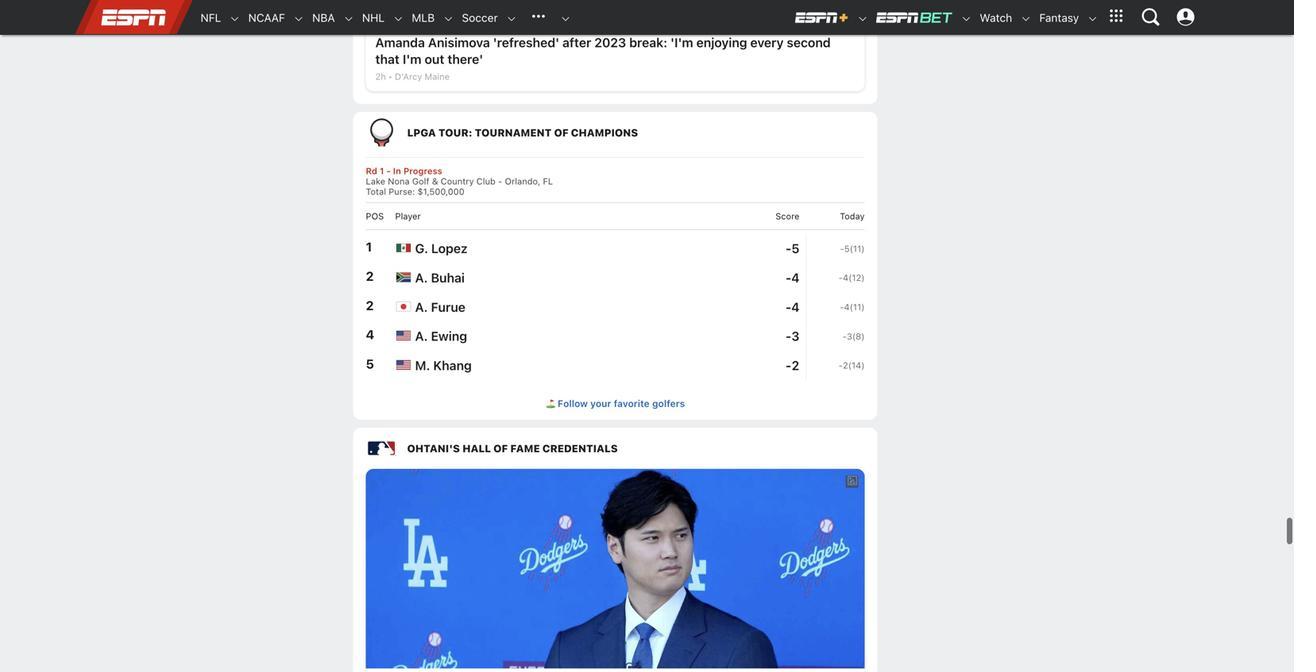 Task type: locate. For each thing, give the bounding box(es) containing it.
soccer link
[[454, 1, 498, 35]]

fame
[[510, 443, 540, 455]]

4 up 3
[[792, 300, 800, 315]]

after
[[563, 35, 591, 50]]

hall
[[462, 443, 491, 455]]

nfl link
[[193, 1, 221, 35]]

lpga
[[407, 127, 436, 139]]

- right club
[[498, 177, 502, 187]]

1 horizontal spatial 1
[[380, 166, 384, 177]]

that
[[375, 52, 400, 67]]

d'arcy
[[395, 72, 422, 82]]

golfers
[[652, 399, 685, 410]]

0 horizontal spatial 5
[[366, 357, 374, 372]]

anisimova
[[428, 35, 490, 50]]

your
[[590, 399, 611, 410]]

2 a. from the top
[[415, 300, 428, 315]]

$1,500,000
[[418, 187, 465, 197]]

1 vertical spatial a.
[[415, 300, 428, 315]]

club
[[476, 177, 496, 187]]

-2
[[786, 358, 800, 373]]

1 vertical spatial 2
[[366, 298, 374, 313]]

of right hall
[[493, 443, 508, 455]]

5(11)
[[844, 244, 865, 254]]

1 -4 from the top
[[786, 270, 800, 286]]

ncaaf
[[248, 11, 285, 24]]

4
[[792, 270, 800, 286], [792, 300, 800, 315], [366, 327, 374, 342]]

khang
[[433, 358, 472, 373]]

4(12)
[[843, 273, 865, 283]]

a. left ewing
[[415, 329, 428, 344]]

2h
[[375, 72, 386, 82]]

i'm
[[403, 52, 422, 67]]

0 horizontal spatial of
[[493, 443, 508, 455]]

d'arcy maine
[[395, 72, 450, 82]]

there'
[[448, 52, 483, 67]]

⛳ follow your favorite golfers
[[546, 399, 685, 410]]

of
[[554, 127, 569, 139], [493, 443, 508, 455]]

2 down 3
[[792, 358, 800, 373]]

1 vertical spatial 1
[[366, 240, 372, 255]]

2 vertical spatial a.
[[415, 329, 428, 344]]

a. left buhai on the top left of page
[[415, 270, 428, 286]]

0 vertical spatial 2
[[366, 269, 374, 284]]

1 vertical spatial -4
[[786, 300, 800, 315]]

a. for a. furue
[[415, 300, 428, 315]]

-
[[386, 166, 391, 177], [498, 177, 502, 187], [786, 241, 792, 256], [840, 244, 844, 254], [786, 270, 792, 286], [839, 273, 843, 283], [786, 300, 792, 315], [840, 302, 844, 313], [786, 329, 792, 344], [843, 331, 847, 342], [786, 358, 792, 373], [839, 361, 843, 371]]

a. ewing
[[415, 329, 467, 344]]

2 left a. furue
[[366, 298, 374, 313]]

1 vertical spatial of
[[493, 443, 508, 455]]

g. lopez
[[415, 241, 468, 256]]

-4 for furue
[[786, 300, 800, 315]]

nba
[[312, 11, 335, 24]]

nfl
[[201, 11, 221, 24]]

2 down pos
[[366, 269, 374, 284]]

-4 up -3
[[786, 300, 800, 315]]

&
[[432, 177, 438, 187]]

amanda anisimova 'refreshed' after 2023 break: 'i'm enjoying every second that i'm out there'
[[375, 35, 831, 67]]

ncaaf link
[[240, 1, 285, 35]]

rd
[[366, 166, 377, 177]]

1 vertical spatial 4
[[792, 300, 800, 315]]

5 left 'm.'
[[366, 357, 374, 372]]

2 vertical spatial 2
[[792, 358, 800, 373]]

2
[[366, 269, 374, 284], [366, 298, 374, 313], [792, 358, 800, 373]]

1 a. from the top
[[415, 270, 428, 286]]

mlb
[[412, 11, 435, 24]]

nhl
[[362, 11, 385, 24]]

tour:
[[438, 127, 472, 139]]

0 vertical spatial 4
[[792, 270, 800, 286]]

- down score
[[786, 241, 792, 256]]

0 vertical spatial 5
[[792, 241, 800, 256]]

watch link
[[972, 1, 1012, 35]]

2 -4 from the top
[[786, 300, 800, 315]]

0 vertical spatial of
[[554, 127, 569, 139]]

a. for a. buhai
[[415, 270, 428, 286]]

total
[[366, 187, 386, 197]]

tournament
[[475, 127, 552, 139]]

1 vertical spatial 5
[[366, 357, 374, 372]]

1 down pos
[[366, 240, 372, 255]]

- up the -2(14)
[[843, 331, 847, 342]]

lake
[[366, 177, 385, 187]]

g.
[[415, 241, 428, 256]]

m.
[[415, 358, 430, 373]]

a. left furue at the left top of page
[[415, 300, 428, 315]]

-4 down -5
[[786, 270, 800, 286]]

break:
[[629, 35, 667, 50]]

5 down score
[[792, 241, 800, 256]]

3 a. from the top
[[415, 329, 428, 344]]

0 vertical spatial 1
[[380, 166, 384, 177]]

ewing
[[431, 329, 467, 344]]

-2(14)
[[839, 361, 865, 371]]

nba link
[[304, 1, 335, 35]]

-5(11)
[[840, 244, 865, 254]]

- up -4(11)
[[839, 273, 843, 283]]

champions
[[571, 127, 638, 139]]

-4
[[786, 270, 800, 286], [786, 300, 800, 315]]

a.
[[415, 270, 428, 286], [415, 300, 428, 315], [415, 329, 428, 344]]

4 for a. buhai
[[792, 270, 800, 286]]

1
[[380, 166, 384, 177], [366, 240, 372, 255]]

4 down -5
[[792, 270, 800, 286]]

of left 'champions'
[[554, 127, 569, 139]]

-4 for buhai
[[786, 270, 800, 286]]

0 vertical spatial a.
[[415, 270, 428, 286]]

0 vertical spatial -4
[[786, 270, 800, 286]]

nhl link
[[354, 1, 385, 35]]

1 right rd
[[380, 166, 384, 177]]

5
[[792, 241, 800, 256], [366, 357, 374, 372]]

4 left a. ewing
[[366, 327, 374, 342]]

1 horizontal spatial of
[[554, 127, 569, 139]]



Task type: describe. For each thing, give the bounding box(es) containing it.
-4(12)
[[839, 273, 865, 283]]

rd 1 - in progress lake nona golf & country club - orlando, fl total purse: $1,500,000
[[366, 166, 553, 197]]

lopez
[[431, 241, 468, 256]]

fantasy link
[[1032, 1, 1079, 35]]

a. buhai
[[415, 270, 465, 286]]

amanda
[[375, 35, 425, 50]]

- up -3
[[786, 300, 792, 315]]

⛳
[[546, 399, 555, 410]]

-4(11)
[[840, 302, 865, 313]]

watch
[[980, 11, 1012, 24]]

- down -3
[[786, 358, 792, 373]]

in
[[393, 166, 401, 177]]

pos
[[366, 211, 384, 222]]

credentials
[[542, 443, 618, 455]]

follow
[[558, 399, 588, 410]]

fantasy
[[1039, 11, 1079, 24]]

a. furue
[[415, 300, 466, 315]]

3
[[792, 329, 800, 344]]

'refreshed'
[[493, 35, 559, 50]]

-3
[[786, 329, 800, 344]]

2(14)
[[843, 361, 865, 371]]

soccer
[[462, 11, 498, 24]]

1 inside rd 1 - in progress lake nona golf & country club - orlando, fl total purse: $1,500,000
[[380, 166, 384, 177]]

buhai
[[431, 270, 465, 286]]

nona
[[388, 177, 410, 187]]

today
[[840, 211, 865, 222]]

ohtani's
[[407, 443, 460, 455]]

-3(8)
[[843, 331, 865, 342]]

player
[[395, 211, 421, 222]]

- up -4(12)
[[840, 244, 844, 254]]

4 for a. furue
[[792, 300, 800, 315]]

- down -5
[[786, 270, 792, 286]]

2 for a. buhai
[[366, 269, 374, 284]]

orlando,
[[505, 177, 540, 187]]

- down -3(8)
[[839, 361, 843, 371]]

every
[[750, 35, 784, 50]]

out
[[425, 52, 444, 67]]

4(11)
[[844, 302, 865, 313]]

score
[[776, 211, 800, 222]]

1 horizontal spatial 5
[[792, 241, 800, 256]]

'i'm
[[671, 35, 693, 50]]

- up -2
[[786, 329, 792, 344]]

enjoying
[[696, 35, 747, 50]]

favorite
[[614, 399, 650, 410]]

m. khang
[[415, 358, 472, 373]]

2 for a. furue
[[366, 298, 374, 313]]

lpga tour: tournament of champions
[[407, 127, 638, 139]]

-5
[[786, 241, 800, 256]]

0 horizontal spatial 1
[[366, 240, 372, 255]]

- left in
[[386, 166, 391, 177]]

3(8)
[[847, 331, 865, 342]]

a. for a. ewing
[[415, 329, 428, 344]]

maine
[[425, 72, 450, 82]]

progress
[[404, 166, 442, 177]]

2 vertical spatial 4
[[366, 327, 374, 342]]

ohtani's hall of fame credentials
[[407, 443, 618, 455]]

fl
[[543, 177, 553, 187]]

- down -4(12)
[[840, 302, 844, 313]]

second
[[787, 35, 831, 50]]

purse:
[[389, 187, 415, 197]]

2023
[[594, 35, 626, 50]]

golf
[[412, 177, 429, 187]]

mlb link
[[404, 1, 435, 35]]

⛳ follow your favorite golfers link
[[546, 399, 685, 410]]

furue
[[431, 300, 466, 315]]

country
[[441, 177, 474, 187]]



Task type: vqa. For each thing, say whether or not it's contained in the screenshot.
ESPN PLUS icon
no



